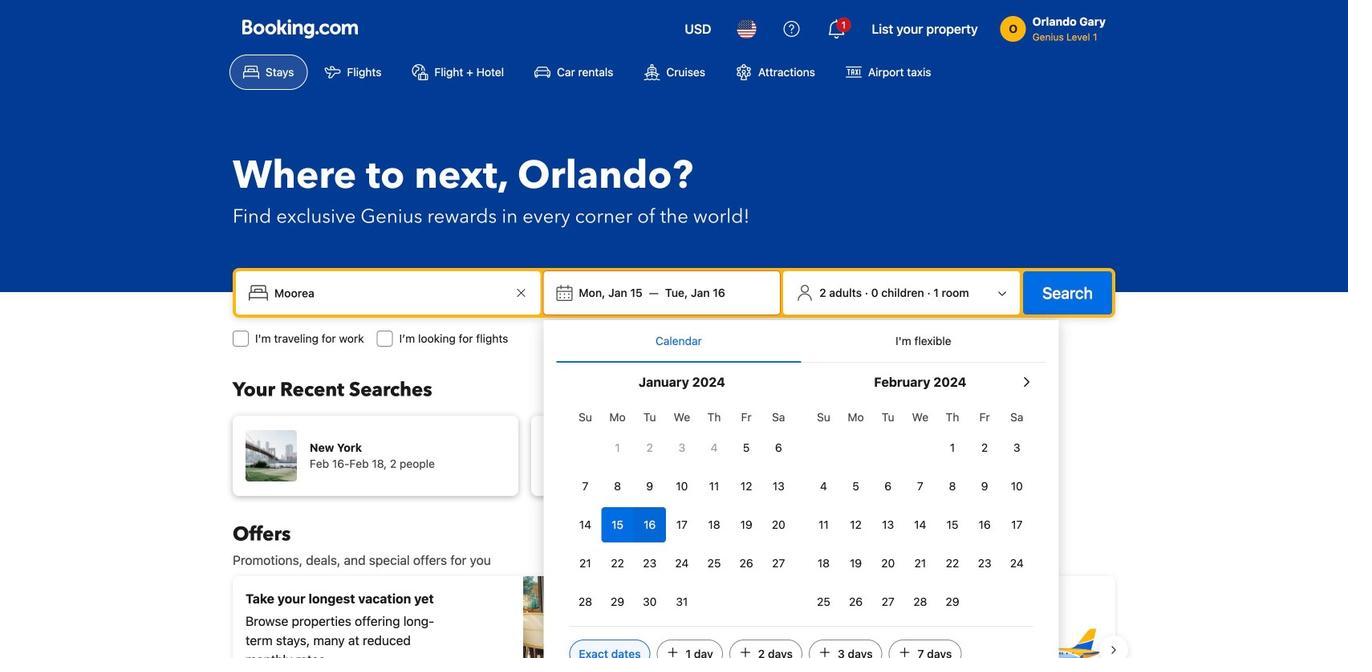 Task type: describe. For each thing, give the bounding box(es) containing it.
1 January 2024 checkbox
[[602, 430, 634, 466]]

31 January 2024 checkbox
[[666, 584, 698, 620]]

5 February 2024 checkbox
[[840, 469, 872, 504]]

3 January 2024 checkbox
[[666, 430, 698, 466]]

18 January 2024 checkbox
[[698, 507, 731, 543]]

25 February 2024 checkbox
[[808, 584, 840, 620]]

8 January 2024 checkbox
[[602, 469, 634, 504]]

17 January 2024 checkbox
[[666, 507, 698, 543]]

11 February 2024 checkbox
[[808, 507, 840, 543]]

7 February 2024 checkbox
[[905, 469, 937, 504]]

26 February 2024 checkbox
[[840, 584, 872, 620]]

13 January 2024 checkbox
[[763, 469, 795, 504]]

24 February 2024 checkbox
[[1001, 546, 1034, 581]]

20 February 2024 checkbox
[[872, 546, 905, 581]]

17 February 2024 checkbox
[[1001, 507, 1034, 543]]

13 February 2024 checkbox
[[872, 507, 905, 543]]

2 January 2024 checkbox
[[634, 430, 666, 466]]

6 January 2024 checkbox
[[763, 430, 795, 466]]

1 grid from the left
[[570, 401, 795, 620]]

19 January 2024 checkbox
[[731, 507, 763, 543]]

30 January 2024 checkbox
[[634, 584, 666, 620]]

19 February 2024 checkbox
[[840, 546, 872, 581]]

29 January 2024 checkbox
[[602, 584, 634, 620]]

29 February 2024 checkbox
[[937, 584, 969, 620]]

your account menu orlando gary genius level 1 element
[[1001, 7, 1113, 44]]

1 cell from the left
[[602, 504, 634, 543]]

7 January 2024 checkbox
[[570, 469, 602, 504]]

23 January 2024 checkbox
[[634, 546, 666, 581]]

22 February 2024 checkbox
[[937, 546, 969, 581]]

12 January 2024 checkbox
[[731, 469, 763, 504]]

25 January 2024 checkbox
[[698, 546, 731, 581]]

fly away to your dream vacation image
[[991, 594, 1103, 658]]

24 January 2024 checkbox
[[666, 546, 698, 581]]

20 January 2024 checkbox
[[763, 507, 795, 543]]

4 February 2024 checkbox
[[808, 469, 840, 504]]

21 February 2024 checkbox
[[905, 546, 937, 581]]

11 January 2024 checkbox
[[698, 469, 731, 504]]

16 January 2024 checkbox
[[634, 507, 666, 543]]

12 February 2024 checkbox
[[840, 507, 872, 543]]

14 February 2024 checkbox
[[905, 507, 937, 543]]

Where are you going? field
[[268, 279, 512, 307]]

15 February 2024 checkbox
[[937, 507, 969, 543]]

2 grid from the left
[[808, 401, 1034, 620]]

22 January 2024 checkbox
[[602, 546, 634, 581]]



Task type: locate. For each thing, give the bounding box(es) containing it.
27 January 2024 checkbox
[[763, 546, 795, 581]]

18 February 2024 checkbox
[[808, 546, 840, 581]]

booking.com image
[[242, 19, 358, 39]]

23 February 2024 checkbox
[[969, 546, 1001, 581]]

14 January 2024 checkbox
[[570, 507, 602, 543]]

5 January 2024 checkbox
[[731, 430, 763, 466]]

10 February 2024 checkbox
[[1001, 469, 1034, 504]]

grid
[[570, 401, 795, 620], [808, 401, 1034, 620]]

28 January 2024 checkbox
[[570, 584, 602, 620]]

9 February 2024 checkbox
[[969, 469, 1001, 504]]

21 January 2024 checkbox
[[570, 546, 602, 581]]

9 January 2024 checkbox
[[634, 469, 666, 504]]

take your longest vacation yet image
[[523, 576, 668, 658]]

16 February 2024 checkbox
[[969, 507, 1001, 543]]

15 January 2024 checkbox
[[602, 507, 634, 543]]

1 February 2024 checkbox
[[937, 430, 969, 466]]

27 February 2024 checkbox
[[872, 584, 905, 620]]

2 cell from the left
[[634, 504, 666, 543]]

26 January 2024 checkbox
[[731, 546, 763, 581]]

4 January 2024 checkbox
[[698, 430, 731, 466]]

6 February 2024 checkbox
[[872, 469, 905, 504]]

region
[[220, 570, 1129, 658]]

8 February 2024 checkbox
[[937, 469, 969, 504]]

2 February 2024 checkbox
[[969, 430, 1001, 466]]

28 February 2024 checkbox
[[905, 584, 937, 620]]

cell up 23 january 2024 option
[[634, 504, 666, 543]]

tab list
[[557, 320, 1046, 364]]

cell
[[602, 504, 634, 543], [634, 504, 666, 543]]

cell up 22 january 2024 'checkbox'
[[602, 504, 634, 543]]

10 January 2024 checkbox
[[666, 469, 698, 504]]

1 horizontal spatial grid
[[808, 401, 1034, 620]]

0 horizontal spatial grid
[[570, 401, 795, 620]]

3 February 2024 checkbox
[[1001, 430, 1034, 466]]



Task type: vqa. For each thing, say whether or not it's contained in the screenshot.
3 february 2024 OPTION at bottom right
yes



